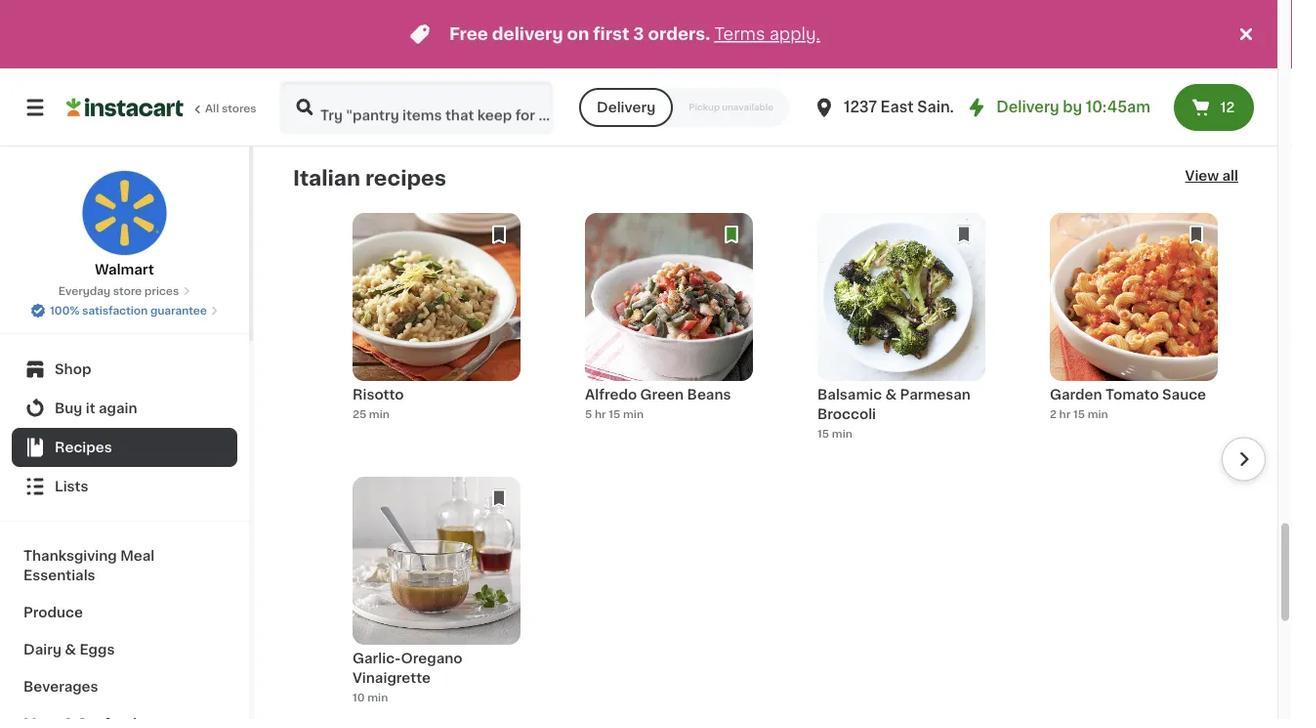 Task type: locate. For each thing, give the bounding box(es) containing it.
prices
[[144, 286, 179, 297]]

recipe card group containing garden tomato sauce
[[1050, 213, 1218, 453]]

buy
[[55, 402, 82, 415]]

recipes
[[55, 441, 112, 454]]

recipe card group
[[353, 213, 521, 453], [585, 213, 753, 453], [818, 213, 986, 453], [1050, 213, 1218, 453], [353, 477, 521, 717]]

instacart logo image
[[66, 96, 184, 119]]

1 horizontal spatial delivery
[[997, 100, 1060, 114]]

meal
[[120, 549, 155, 563]]

delivery
[[997, 100, 1060, 114], [597, 101, 656, 114]]

min right 10
[[368, 692, 388, 703]]

broccoli
[[818, 407, 876, 421]]

store
[[113, 286, 142, 297]]

item carousel region
[[293, 0, 1266, 119], [293, 213, 1266, 717]]

terms apply. link
[[715, 26, 821, 43]]

& inside balsamic & parmesan broccoli
[[886, 388, 897, 402]]

15 for alfredo
[[609, 409, 621, 420]]

min down broccoli
[[832, 429, 853, 439]]

1237 east saint james street
[[844, 100, 1061, 114]]

dairy & eggs link
[[12, 631, 237, 668]]

lists link
[[12, 467, 237, 506]]

2
[[1050, 409, 1057, 420]]

italian recipes
[[293, 168, 446, 188]]

1 vertical spatial &
[[65, 643, 76, 657]]

james
[[960, 100, 1011, 114]]

Search field
[[281, 82, 552, 133]]

thanksgiving meal essentials link
[[12, 537, 237, 594]]

min for garlic-oregano vinaigrette
[[368, 692, 388, 703]]

& for parmesan
[[886, 388, 897, 402]]

italian
[[293, 168, 361, 188]]

produce link
[[12, 594, 237, 631]]

hr for alfredo
[[595, 409, 606, 420]]

alfredo
[[585, 388, 637, 402]]

delivery inside button
[[597, 101, 656, 114]]

5
[[585, 409, 592, 420]]

garlic-oregano vinaigrette
[[353, 652, 463, 685]]

2 horizontal spatial 15
[[1074, 409, 1085, 420]]

0 horizontal spatial &
[[65, 643, 76, 657]]

delivery for delivery by 10:45am
[[997, 100, 1060, 114]]

2 hr from the left
[[1060, 409, 1071, 420]]

None search field
[[279, 80, 554, 135]]

delivery left by at the top of page
[[997, 100, 1060, 114]]

apply.
[[770, 26, 821, 43]]

10 min
[[353, 692, 388, 703]]

2 item carousel region from the top
[[293, 213, 1266, 717]]

recipes
[[365, 168, 446, 188]]

1 vertical spatial item carousel region
[[293, 213, 1266, 717]]

15 down garden
[[1074, 409, 1085, 420]]

1 horizontal spatial &
[[886, 388, 897, 402]]

hr right 5
[[595, 409, 606, 420]]

15 down broccoli
[[818, 429, 830, 439]]

everyday store prices link
[[58, 283, 191, 299]]

2 hr 15 min
[[1050, 409, 1109, 420]]

hr
[[595, 409, 606, 420], [1060, 409, 1071, 420]]

min down garden
[[1088, 409, 1109, 420]]

recipe card group containing garlic-oregano vinaigrette
[[353, 477, 521, 717]]

0 vertical spatial item carousel region
[[293, 0, 1266, 119]]

0 horizontal spatial 15
[[609, 409, 621, 420]]

25
[[353, 409, 367, 420]]

garden tomato sauce
[[1050, 388, 1207, 402]]

0 vertical spatial &
[[886, 388, 897, 402]]

&
[[886, 388, 897, 402], [65, 643, 76, 657]]

free
[[449, 26, 488, 43]]

view
[[1186, 169, 1219, 183]]

0 horizontal spatial delivery
[[597, 101, 656, 114]]

walmart logo image
[[82, 170, 168, 256]]

1 hr from the left
[[595, 409, 606, 420]]

dairy & eggs
[[23, 643, 115, 657]]

15
[[609, 409, 621, 420], [1074, 409, 1085, 420], [818, 429, 830, 439]]

100% satisfaction guarantee
[[50, 305, 207, 316]]

min down the risotto
[[369, 409, 390, 420]]

min down alfredo
[[623, 409, 644, 420]]

garden
[[1050, 388, 1103, 402]]

delivery down free delivery on first 3 orders. terms apply.
[[597, 101, 656, 114]]

weeknight dinners
[[361, 48, 436, 81]]

beverages link
[[12, 668, 237, 705]]

0 horizontal spatial hr
[[595, 409, 606, 420]]

alfredo green beans
[[585, 388, 731, 402]]

min
[[369, 409, 390, 420], [623, 409, 644, 420], [1088, 409, 1109, 420], [832, 429, 853, 439], [368, 692, 388, 703]]

east
[[881, 100, 914, 114]]

everyday
[[58, 286, 110, 297]]

hr right "2"
[[1060, 409, 1071, 420]]

dairy
[[23, 643, 61, 657]]

free delivery on first 3 orders. terms apply.
[[449, 26, 821, 43]]

risotto
[[353, 388, 404, 402]]

by
[[1063, 100, 1083, 114]]

garlic-
[[353, 652, 401, 665]]

hr for garden
[[1060, 409, 1071, 420]]

& left eggs
[[65, 643, 76, 657]]

delivery
[[492, 26, 563, 43]]

saint
[[918, 100, 956, 114]]

beverages
[[23, 680, 98, 694]]

shop link
[[12, 350, 237, 389]]

1 horizontal spatial hr
[[1060, 409, 1071, 420]]

15 down alfredo
[[609, 409, 621, 420]]

1 item carousel region from the top
[[293, 0, 1266, 119]]

& right balsamic
[[886, 388, 897, 402]]



Task type: describe. For each thing, give the bounding box(es) containing it.
essentials
[[23, 569, 95, 582]]

25 min
[[353, 409, 390, 420]]

100%
[[50, 305, 80, 316]]

12
[[1221, 101, 1235, 114]]

limited time offer region
[[0, 0, 1235, 68]]

balsamic
[[818, 388, 882, 402]]

min for risotto
[[369, 409, 390, 420]]

walmart link
[[82, 170, 168, 279]]

eggs
[[80, 643, 115, 657]]

all
[[205, 103, 219, 114]]

thanksgiving
[[23, 549, 117, 563]]

satisfaction
[[82, 305, 148, 316]]

balsamic & parmesan broccoli
[[818, 388, 971, 421]]

recipe card group containing alfredo green beans
[[585, 213, 753, 453]]

delivery button
[[579, 88, 673, 127]]

buy it again
[[55, 402, 137, 415]]

oregano
[[401, 652, 463, 665]]

everyday store prices
[[58, 286, 179, 297]]

10:45am
[[1086, 100, 1151, 114]]

weeknight
[[361, 48, 436, 62]]

1 horizontal spatial 15
[[818, 429, 830, 439]]

10
[[353, 692, 365, 703]]

stores
[[222, 103, 257, 114]]

& for eggs
[[65, 643, 76, 657]]

terms
[[715, 26, 765, 43]]

3
[[633, 26, 644, 43]]

guarantee
[[150, 305, 207, 316]]

vinaigrette
[[353, 671, 431, 685]]

recipes link
[[12, 428, 237, 467]]

recipe card group containing risotto
[[353, 213, 521, 453]]

on
[[567, 26, 590, 43]]

view all link
[[1186, 166, 1239, 190]]

shop
[[55, 362, 91, 376]]

delivery by 10:45am link
[[966, 96, 1151, 119]]

100% satisfaction guarantee button
[[30, 299, 219, 319]]

12 button
[[1174, 84, 1254, 131]]

15 min
[[818, 429, 853, 439]]

5 hr 15 min
[[585, 409, 644, 420]]

it
[[86, 402, 95, 415]]

1237
[[844, 100, 877, 114]]

all
[[1223, 169, 1239, 183]]

first
[[593, 26, 630, 43]]

buy it again link
[[12, 389, 237, 428]]

view all
[[1186, 169, 1239, 183]]

all stores
[[205, 103, 257, 114]]

thanksgiving meal essentials
[[23, 549, 155, 582]]

item carousel region containing risotto
[[293, 213, 1266, 717]]

dinners
[[361, 67, 416, 81]]

15 for garden
[[1074, 409, 1085, 420]]

tomato
[[1106, 388, 1159, 402]]

min for balsamic & parmesan broccoli
[[832, 429, 853, 439]]

sauce
[[1163, 388, 1207, 402]]

all stores link
[[66, 80, 258, 135]]

beans
[[687, 388, 731, 402]]

orders.
[[648, 26, 711, 43]]

item carousel region containing weeknight dinners
[[293, 0, 1266, 119]]

recipe card group containing balsamic & parmesan broccoli
[[818, 213, 986, 453]]

produce
[[23, 606, 83, 619]]

service type group
[[579, 88, 789, 127]]

again
[[99, 402, 137, 415]]

1237 east saint james street button
[[813, 80, 1061, 135]]

delivery for delivery
[[597, 101, 656, 114]]

green
[[641, 388, 684, 402]]

street
[[1014, 100, 1061, 114]]

lists
[[55, 480, 88, 493]]

weeknight dinners link
[[353, 29, 521, 119]]

parmesan
[[900, 388, 971, 402]]

delivery by 10:45am
[[997, 100, 1151, 114]]

walmart
[[95, 263, 154, 276]]



Task type: vqa. For each thing, say whether or not it's contained in the screenshot.
first hr from left
yes



